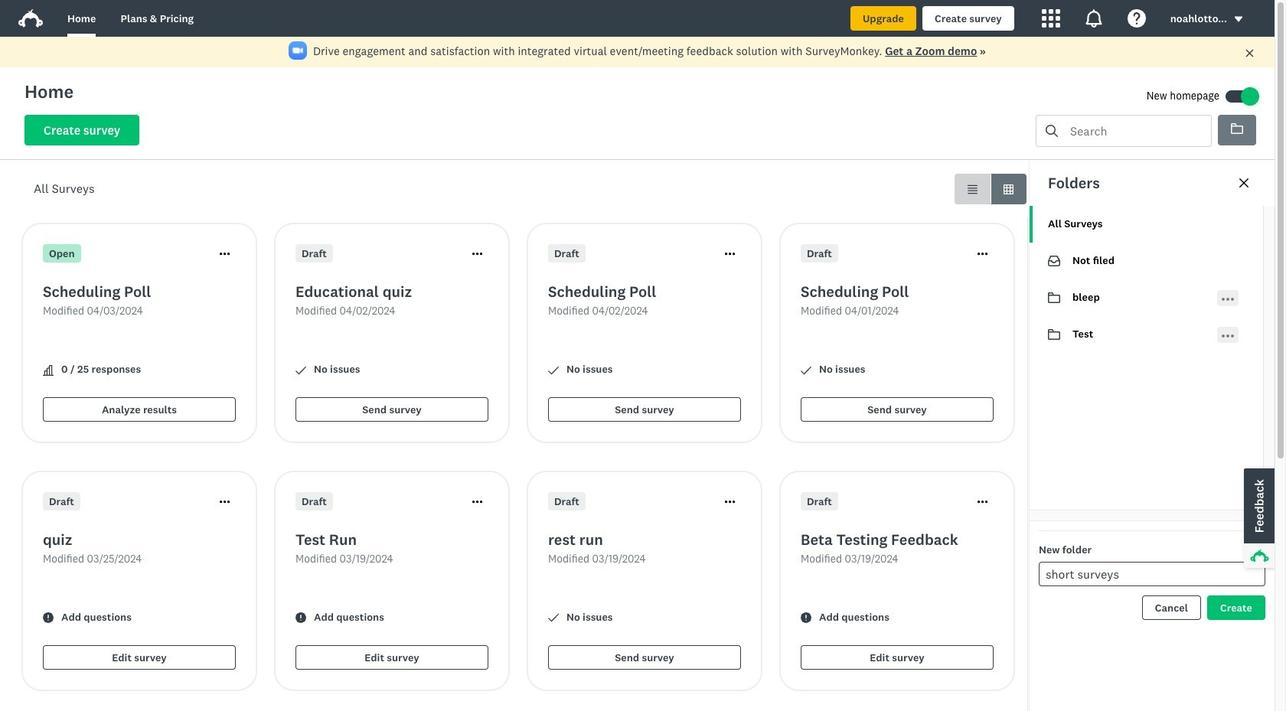 Task type: locate. For each thing, give the bounding box(es) containing it.
2 no issues image from the left
[[548, 365, 559, 376]]

no issues image
[[296, 365, 306, 376], [548, 365, 559, 376], [801, 365, 812, 376]]

test image
[[1048, 329, 1061, 341], [1048, 329, 1061, 340]]

response count image
[[43, 365, 54, 376], [43, 365, 54, 376]]

0 horizontal spatial warning image
[[43, 613, 54, 624]]

1 horizontal spatial no issues image
[[548, 365, 559, 376]]

folders image
[[1231, 123, 1244, 135]]

group
[[955, 174, 1027, 204]]

not filed image
[[1048, 256, 1061, 266]]

None text field
[[1039, 562, 1266, 587]]

open menu image
[[1222, 293, 1234, 305], [1222, 298, 1234, 301], [1222, 334, 1234, 337]]

bleep image
[[1048, 292, 1061, 304], [1048, 293, 1061, 303]]

brand logo image
[[18, 6, 43, 31], [18, 9, 43, 28]]

search image
[[1046, 125, 1058, 137]]

warning image
[[43, 613, 54, 624], [801, 613, 812, 624]]

1 horizontal spatial warning image
[[801, 613, 812, 624]]

dropdown arrow icon image
[[1234, 14, 1244, 25], [1235, 17, 1243, 22]]

notification center icon image
[[1085, 9, 1103, 28]]

response based pricing icon image
[[1067, 469, 1116, 518]]

Search text field
[[1058, 116, 1211, 146]]

1 no issues image from the left
[[296, 365, 306, 376]]

open menu image
[[1222, 330, 1234, 342]]

0 horizontal spatial no issues image
[[296, 365, 306, 376]]

3 no issues image from the left
[[801, 365, 812, 376]]

products icon image
[[1042, 9, 1060, 28], [1042, 9, 1060, 28]]

2 test image from the top
[[1048, 329, 1061, 340]]

dialog
[[1029, 160, 1275, 711]]

2 horizontal spatial no issues image
[[801, 365, 812, 376]]



Task type: vqa. For each thing, say whether or not it's contained in the screenshot.
Test icon
yes



Task type: describe. For each thing, give the bounding box(es) containing it.
search image
[[1046, 125, 1058, 137]]

1 test image from the top
[[1048, 329, 1061, 341]]

x image
[[1245, 48, 1255, 58]]

help icon image
[[1128, 9, 1146, 28]]

1 brand logo image from the top
[[18, 6, 43, 31]]

2 open menu image from the top
[[1222, 298, 1234, 301]]

2 bleep image from the top
[[1048, 293, 1061, 303]]

1 open menu image from the top
[[1222, 293, 1234, 305]]

2 brand logo image from the top
[[18, 9, 43, 28]]

no issues image
[[548, 613, 559, 624]]

2 warning image from the left
[[801, 613, 812, 624]]

3 open menu image from the top
[[1222, 334, 1234, 337]]

1 bleep image from the top
[[1048, 292, 1061, 304]]

1 warning image from the left
[[43, 613, 54, 624]]

warning image
[[296, 613, 306, 624]]

not filed image
[[1048, 255, 1061, 267]]

folders image
[[1231, 123, 1244, 134]]



